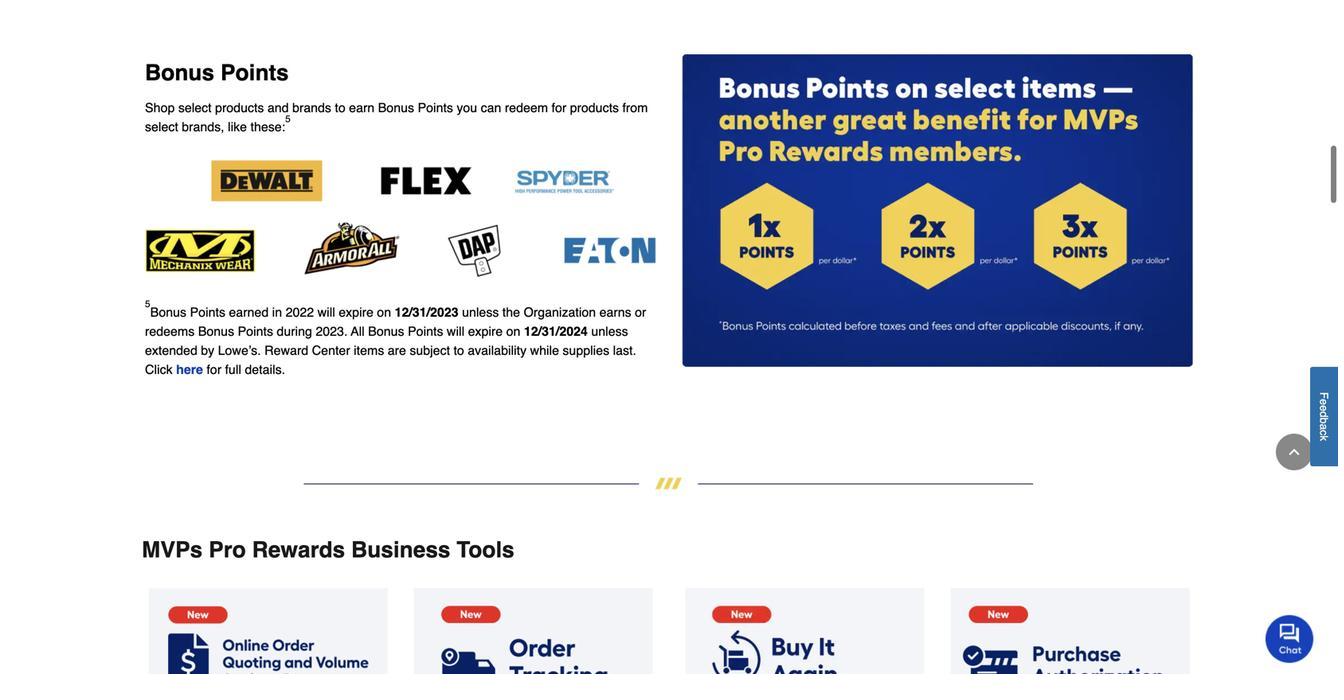 Task type: describe. For each thing, give the bounding box(es) containing it.
on inside unless the organization earns or redeems bonus points during 2023. all bonus points will expire on
[[506, 324, 521, 339]]

items
[[354, 343, 384, 358]]

points down '12/31/2023' at top
[[408, 324, 443, 339]]

organization
[[524, 305, 596, 320]]

shop
[[145, 101, 175, 115]]

1 vertical spatial for
[[207, 363, 222, 377]]

12/31/2023
[[395, 305, 459, 320]]

unless the organization earns or redeems bonus points during 2023. all bonus points will expire on
[[145, 305, 646, 339]]

expire inside 5 bonus points earned in 2022 will expire on 12/31/2023
[[339, 305, 374, 320]]

unless for will
[[462, 305, 499, 320]]

redeem
[[505, 101, 548, 115]]

or
[[635, 305, 646, 320]]

scroll to top element
[[1276, 434, 1313, 471]]

bonus up by
[[198, 324, 234, 339]]

5 bonus points earned in 2022 will expire on 12/31/2023
[[145, 299, 459, 320]]

chat invite button image
[[1266, 615, 1315, 664]]

to inside unless extended by lowe's. reward center items are subject to availability while supplies last. click
[[454, 343, 464, 358]]

center
[[312, 343, 350, 358]]

while
[[530, 343, 559, 358]]

bonus up shop
[[145, 60, 214, 86]]

bonus inside 5 bonus points earned in 2022 will expire on 12/31/2023
[[150, 305, 186, 320]]

b
[[1318, 418, 1331, 424]]

earns
[[600, 305, 631, 320]]

2022
[[286, 305, 314, 320]]

redeems
[[145, 324, 195, 339]]

lowe's.
[[218, 343, 261, 358]]

online order quoting and volume savings program. create online quotes to share with clients. image
[[148, 589, 388, 675]]

shop select products and brands to earn bonus points you can redeem for products from select brands, like these:
[[145, 101, 648, 134]]

points down earned
[[238, 324, 273, 339]]

will inside 5 bonus points earned in 2022 will expire on 12/31/2023
[[318, 305, 335, 320]]

f
[[1318, 393, 1331, 400]]

like
[[228, 120, 247, 134]]

12/31/2024
[[524, 324, 588, 339]]

chevron up image
[[1287, 445, 1303, 460]]

details.
[[245, 363, 285, 377]]

are
[[388, 343, 406, 358]]

5 for 5 bonus points earned in 2022 will expire on 12/31/2023
[[145, 299, 150, 310]]

availability
[[468, 343, 527, 358]]

by
[[201, 343, 214, 358]]

here
[[176, 363, 203, 377]]

bonus points
[[145, 60, 289, 86]]

brands
[[292, 101, 331, 115]]

f e e d b a c k button
[[1311, 367, 1338, 467]]

bonus points. another great benefits for lowe's m v p's pro rewards members. image
[[682, 54, 1193, 368]]

bonus inside shop select products and brands to earn bonus points you can redeem for products from select brands, like these:
[[378, 101, 414, 115]]

all
[[351, 324, 365, 339]]

will inside unless the organization earns or redeems bonus points during 2023. all bonus points will expire on
[[447, 324, 465, 339]]

bonus up are
[[368, 324, 404, 339]]

on inside 5 bonus points earned in 2022 will expire on 12/31/2023
[[377, 305, 391, 320]]

during
[[277, 324, 312, 339]]

a
[[1318, 424, 1331, 431]]



Task type: locate. For each thing, give the bounding box(es) containing it.
unless down earns
[[591, 324, 628, 339]]

on down the
[[506, 324, 521, 339]]

expire up availability on the left of page
[[468, 324, 503, 339]]

0 vertical spatial expire
[[339, 305, 374, 320]]

0 vertical spatial 5
[[285, 113, 291, 125]]

page divider image
[[142, 478, 1197, 490]]

for
[[552, 101, 567, 115], [207, 363, 222, 377]]

0 horizontal spatial on
[[377, 305, 391, 320]]

points
[[221, 60, 289, 86], [418, 101, 453, 115], [190, 305, 225, 320], [238, 324, 273, 339], [408, 324, 443, 339]]

a collection of brand logos including dewalt, flex, spyder, mechanix wear, armor all, dap and eaton. image
[[145, 153, 656, 278]]

to
[[335, 101, 346, 115], [454, 343, 464, 358]]

0 vertical spatial select
[[178, 101, 212, 115]]

e
[[1318, 400, 1331, 406], [1318, 406, 1331, 412]]

1 horizontal spatial to
[[454, 343, 464, 358]]

buy it again. find frequently purchased items quickly with the new lowe's app feature. image
[[685, 589, 925, 675]]

0 vertical spatial on
[[377, 305, 391, 320]]

last.
[[613, 343, 636, 358]]

5 left brands
[[285, 113, 291, 125]]

e up d
[[1318, 400, 1331, 406]]

points left you
[[418, 101, 453, 115]]

5 inside 5 bonus points earned in 2022 will expire on 12/31/2023
[[145, 299, 150, 310]]

unless for last.
[[591, 324, 628, 339]]

1 vertical spatial expire
[[468, 324, 503, 339]]

earn
[[349, 101, 375, 115]]

expire up 'all'
[[339, 305, 374, 320]]

these:
[[251, 120, 285, 134]]

select down shop
[[145, 120, 178, 134]]

will up subject at bottom left
[[447, 324, 465, 339]]

0 horizontal spatial products
[[215, 101, 264, 115]]

0 horizontal spatial 5
[[145, 299, 150, 310]]

2 products from the left
[[570, 101, 619, 115]]

1 vertical spatial unless
[[591, 324, 628, 339]]

points inside 5 bonus points earned in 2022 will expire on 12/31/2023
[[190, 305, 225, 320]]

and
[[268, 101, 289, 115]]

reward
[[265, 343, 308, 358]]

rewards
[[252, 538, 345, 563]]

0 vertical spatial for
[[552, 101, 567, 115]]

bonus up 'redeems'
[[150, 305, 186, 320]]

unless
[[462, 305, 499, 320], [591, 324, 628, 339]]

to inside shop select products and brands to earn bonus points you can redeem for products from select brands, like these:
[[335, 101, 346, 115]]

d
[[1318, 412, 1331, 418]]

2023.
[[316, 324, 348, 339]]

here for full details.
[[176, 363, 285, 377]]

1 horizontal spatial will
[[447, 324, 465, 339]]

supplies
[[563, 343, 610, 358]]

mvps pro rewards business tools
[[142, 538, 515, 563]]

1 vertical spatial on
[[506, 324, 521, 339]]

purchase authorization. save time by easily authorizing employees to purchase items from the store. image
[[950, 589, 1190, 675]]

f e e d b a c k
[[1318, 393, 1331, 442]]

1 vertical spatial select
[[145, 120, 178, 134]]

unless extended by lowe's. reward center items are subject to availability while supplies last. click
[[145, 324, 636, 377]]

the
[[503, 305, 520, 320]]

earned
[[229, 305, 269, 320]]

0 horizontal spatial will
[[318, 305, 335, 320]]

1 horizontal spatial unless
[[591, 324, 628, 339]]

pro
[[209, 538, 246, 563]]

k
[[1318, 436, 1331, 442]]

0 vertical spatial to
[[335, 101, 346, 115]]

0 horizontal spatial unless
[[462, 305, 499, 320]]

subject
[[410, 343, 450, 358]]

points up by
[[190, 305, 225, 320]]

points up the and
[[221, 60, 289, 86]]

business
[[351, 538, 451, 563]]

expire inside unless the organization earns or redeems bonus points during 2023. all bonus points will expire on
[[468, 324, 503, 339]]

bonus
[[145, 60, 214, 86], [378, 101, 414, 115], [150, 305, 186, 320], [198, 324, 234, 339], [368, 324, 404, 339]]

mvps
[[142, 538, 203, 563]]

will up 2023.
[[318, 305, 335, 320]]

here link
[[176, 363, 203, 377]]

0 vertical spatial will
[[318, 305, 335, 320]]

full
[[225, 363, 241, 377]]

5 for 5
[[285, 113, 291, 125]]

tools
[[457, 538, 515, 563]]

0 horizontal spatial for
[[207, 363, 222, 377]]

select up brands,
[[178, 101, 212, 115]]

products left from
[[570, 101, 619, 115]]

extended
[[145, 343, 197, 358]]

from
[[623, 101, 648, 115]]

for left full
[[207, 363, 222, 377]]

on up unless extended by lowe's. reward center items are subject to availability while supplies last. click at the left of the page
[[377, 305, 391, 320]]

order tracking. know when your orders will arrive or are ready for in-store pickup. image
[[413, 589, 653, 675]]

can
[[481, 101, 501, 115]]

0 vertical spatial unless
[[462, 305, 499, 320]]

1 horizontal spatial products
[[570, 101, 619, 115]]

2 e from the top
[[1318, 406, 1331, 412]]

products
[[215, 101, 264, 115], [570, 101, 619, 115]]

click
[[145, 363, 173, 377]]

unless inside unless the organization earns or redeems bonus points during 2023. all bonus points will expire on
[[462, 305, 499, 320]]

unless left the
[[462, 305, 499, 320]]

unless inside unless extended by lowe's. reward center items are subject to availability while supplies last. click
[[591, 324, 628, 339]]

to right subject at bottom left
[[454, 343, 464, 358]]

e up the b
[[1318, 406, 1331, 412]]

to left earn
[[335, 101, 346, 115]]

1 products from the left
[[215, 101, 264, 115]]

1 vertical spatial to
[[454, 343, 464, 358]]

for inside shop select products and brands to earn bonus points you can redeem for products from select brands, like these:
[[552, 101, 567, 115]]

1 vertical spatial will
[[447, 324, 465, 339]]

1 e from the top
[[1318, 400, 1331, 406]]

products up like
[[215, 101, 264, 115]]

on
[[377, 305, 391, 320], [506, 324, 521, 339]]

will
[[318, 305, 335, 320], [447, 324, 465, 339]]

1 vertical spatial 5
[[145, 299, 150, 310]]

5
[[285, 113, 291, 125], [145, 299, 150, 310]]

1 horizontal spatial 5
[[285, 113, 291, 125]]

in
[[272, 305, 282, 320]]

1 horizontal spatial for
[[552, 101, 567, 115]]

select
[[178, 101, 212, 115], [145, 120, 178, 134]]

brands,
[[182, 120, 224, 134]]

expire
[[339, 305, 374, 320], [468, 324, 503, 339]]

for right redeem
[[552, 101, 567, 115]]

1 horizontal spatial expire
[[468, 324, 503, 339]]

c
[[1318, 431, 1331, 436]]

points inside shop select products and brands to earn bonus points you can redeem for products from select brands, like these:
[[418, 101, 453, 115]]

you
[[457, 101, 477, 115]]

0 horizontal spatial to
[[335, 101, 346, 115]]

1 horizontal spatial on
[[506, 324, 521, 339]]

bonus right earn
[[378, 101, 414, 115]]

0 horizontal spatial expire
[[339, 305, 374, 320]]

5 up 'redeems'
[[145, 299, 150, 310]]



Task type: vqa. For each thing, say whether or not it's contained in the screenshot.
Business
yes



